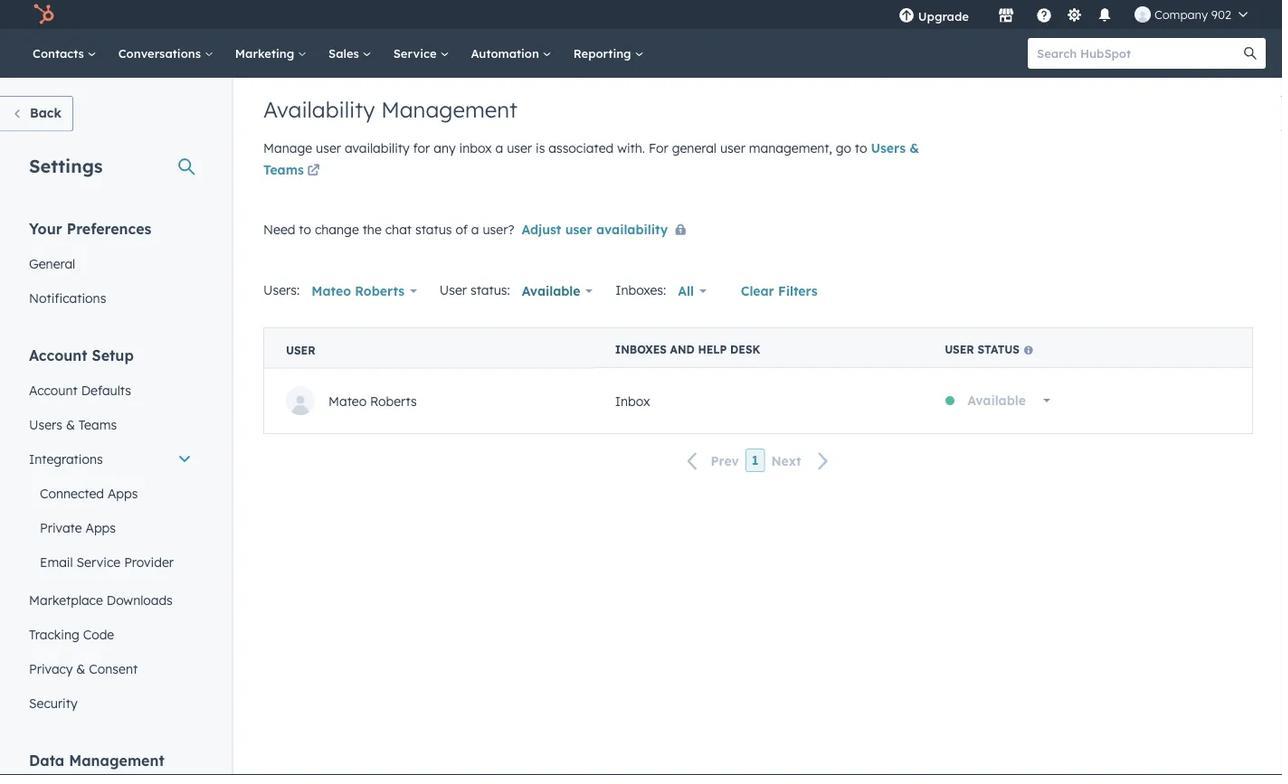 Task type: vqa. For each thing, say whether or not it's contained in the screenshot.
rightmost "view"
no



Task type: locate. For each thing, give the bounding box(es) containing it.
change
[[315, 221, 359, 237]]

0 vertical spatial apps
[[108, 486, 138, 502]]

1 vertical spatial users & teams
[[29, 417, 117, 433]]

contacts
[[33, 46, 88, 61]]

apps down integrations button
[[108, 486, 138, 502]]

& for management
[[910, 140, 920, 156]]

privacy
[[29, 661, 73, 677]]

hubspot image
[[33, 4, 54, 25]]

1 vertical spatial service
[[77, 554, 121, 570]]

privacy & consent link
[[18, 652, 203, 687]]

apps for private apps
[[86, 520, 116, 536]]

user right adjust
[[565, 221, 593, 237]]

email
[[40, 554, 73, 570]]

availability up inboxes:
[[597, 221, 668, 237]]

availability down availability management
[[345, 140, 410, 156]]

availability
[[345, 140, 410, 156], [597, 221, 668, 237]]

inbox
[[459, 140, 492, 156]]

0 horizontal spatial availability
[[345, 140, 410, 156]]

sales link
[[318, 29, 383, 78]]

users right go
[[871, 140, 906, 156]]

1 vertical spatial a
[[472, 221, 479, 237]]

inboxes and help desk
[[615, 343, 761, 357]]

link opens in a new window image
[[307, 161, 320, 182]]

0 horizontal spatial user
[[286, 343, 316, 357]]

status
[[978, 343, 1020, 357]]

1 horizontal spatial to
[[855, 140, 868, 156]]

user up link opens in a new window icon on the left of the page
[[316, 140, 341, 156]]

account up account defaults
[[29, 346, 87, 364]]

availability
[[263, 96, 375, 123]]

0 horizontal spatial to
[[299, 221, 311, 237]]

2 horizontal spatial &
[[910, 140, 920, 156]]

availability inside button
[[597, 221, 668, 237]]

teams inside users & teams
[[263, 162, 304, 178]]

2 account from the top
[[29, 382, 78, 398]]

1 vertical spatial availability
[[597, 221, 668, 237]]

0 horizontal spatial teams
[[79, 417, 117, 433]]

a
[[496, 140, 504, 156], [472, 221, 479, 237]]

users inside users & teams
[[871, 140, 906, 156]]

roberts inside popup button
[[355, 283, 405, 299]]

data
[[29, 752, 65, 770]]

0 vertical spatial mateo
[[312, 283, 351, 299]]

1 vertical spatial available
[[968, 393, 1026, 409]]

available button down "status"
[[956, 383, 1063, 419]]

available button down adjust
[[510, 273, 605, 310]]

account down account setup
[[29, 382, 78, 398]]

users & teams link for management
[[263, 140, 920, 182]]

1 horizontal spatial user
[[945, 343, 975, 357]]

help image
[[1036, 8, 1053, 24]]

1 user from the left
[[945, 343, 975, 357]]

for
[[413, 140, 430, 156]]

desk
[[731, 343, 761, 357]]

0 vertical spatial availability
[[345, 140, 410, 156]]

1 horizontal spatial available button
[[956, 383, 1063, 419]]

apps up "email service provider"
[[86, 520, 116, 536]]

a right "of"
[[472, 221, 479, 237]]

general
[[29, 256, 75, 272]]

& right privacy
[[76, 661, 85, 677]]

link opens in a new window image
[[307, 165, 320, 178]]

user right general
[[721, 140, 746, 156]]

apps
[[108, 486, 138, 502], [86, 520, 116, 536]]

0 horizontal spatial available button
[[510, 273, 605, 310]]

your
[[29, 220, 62, 238]]

provider
[[124, 554, 174, 570]]

tracking
[[29, 627, 79, 643]]

back link
[[0, 96, 73, 132]]

connected apps
[[40, 486, 138, 502]]

user left "status"
[[945, 343, 975, 357]]

pagination navigation
[[263, 449, 1254, 473]]

data management
[[29, 752, 165, 770]]

account for account defaults
[[29, 382, 78, 398]]

1 horizontal spatial users
[[871, 140, 906, 156]]

teams inside account setup element
[[79, 417, 117, 433]]

0 horizontal spatial available
[[522, 283, 581, 299]]

management for availability management
[[381, 96, 518, 123]]

0 horizontal spatial service
[[77, 554, 121, 570]]

1 vertical spatial apps
[[86, 520, 116, 536]]

upgrade
[[919, 9, 969, 24]]

inboxes:
[[616, 282, 667, 298]]

settings image
[[1067, 8, 1083, 24]]

0 horizontal spatial users & teams link
[[18, 408, 203, 442]]

users & teams link up adjust user availability
[[263, 140, 920, 182]]

0 vertical spatial account
[[29, 346, 87, 364]]

security
[[29, 696, 78, 712]]

teams down manage at the top left
[[263, 162, 304, 178]]

apps inside "connected apps" link
[[108, 486, 138, 502]]

available
[[522, 283, 581, 299], [968, 393, 1026, 409]]

1 horizontal spatial available
[[968, 393, 1026, 409]]

0 vertical spatial &
[[910, 140, 920, 156]]

1 horizontal spatial service
[[393, 46, 440, 61]]

1 horizontal spatial &
[[76, 661, 85, 677]]

1 horizontal spatial users & teams
[[263, 140, 920, 178]]

&
[[910, 140, 920, 156], [66, 417, 75, 433], [76, 661, 85, 677]]

1 horizontal spatial users & teams link
[[263, 140, 920, 182]]

apps inside private apps link
[[86, 520, 116, 536]]

of
[[456, 221, 468, 237]]

mateo roberts inside popup button
[[312, 283, 405, 299]]

settings link
[[1064, 5, 1086, 24]]

to right go
[[855, 140, 868, 156]]

menu
[[886, 0, 1261, 29]]

reporting link
[[563, 29, 655, 78]]

user
[[316, 140, 341, 156], [507, 140, 532, 156], [721, 140, 746, 156], [565, 221, 593, 237]]

0 vertical spatial roberts
[[355, 283, 405, 299]]

available button
[[510, 273, 605, 310], [956, 383, 1063, 419]]

consent
[[89, 661, 138, 677]]

roberts
[[355, 283, 405, 299], [370, 393, 417, 409]]

1 vertical spatial &
[[66, 417, 75, 433]]

users & teams inside account setup element
[[29, 417, 117, 433]]

1 vertical spatial mateo roberts
[[329, 393, 417, 409]]

with.
[[618, 140, 645, 156]]

0 horizontal spatial users
[[29, 417, 62, 433]]

user left is
[[507, 140, 532, 156]]

users up integrations at bottom
[[29, 417, 62, 433]]

0 horizontal spatial users & teams
[[29, 417, 117, 433]]

teams
[[263, 162, 304, 178], [79, 417, 117, 433]]

0 vertical spatial mateo roberts
[[312, 283, 405, 299]]

1 vertical spatial available button
[[956, 383, 1063, 419]]

your preferences element
[[18, 219, 203, 315]]

filters
[[779, 283, 818, 299]]

0 horizontal spatial management
[[69, 752, 165, 770]]

status:
[[471, 282, 510, 298]]

back
[[30, 105, 61, 121]]

1 vertical spatial account
[[29, 382, 78, 398]]

prev
[[711, 453, 739, 469]]

0 vertical spatial users
[[871, 140, 906, 156]]

user?
[[483, 221, 515, 237]]

users & teams for setup
[[29, 417, 117, 433]]

2 vertical spatial &
[[76, 661, 85, 677]]

marketplace downloads link
[[18, 583, 203, 618]]

1 button
[[746, 449, 765, 473]]

account
[[29, 346, 87, 364], [29, 382, 78, 398]]

clear
[[741, 283, 775, 299]]

1 horizontal spatial teams
[[263, 162, 304, 178]]

user inside button
[[565, 221, 593, 237]]

need
[[263, 221, 296, 237]]

service up availability management
[[393, 46, 440, 61]]

1 vertical spatial teams
[[79, 417, 117, 433]]

reporting
[[574, 46, 635, 61]]

user for user status
[[945, 343, 975, 357]]

1 account from the top
[[29, 346, 87, 364]]

1 vertical spatial users
[[29, 417, 62, 433]]

2 user from the left
[[286, 343, 316, 357]]

users & teams link down defaults
[[18, 408, 203, 442]]

email service provider link
[[18, 545, 203, 580]]

mateo roberts image
[[1135, 6, 1151, 23]]

to
[[855, 140, 868, 156], [299, 221, 311, 237]]

0 vertical spatial available
[[522, 283, 581, 299]]

management up any
[[381, 96, 518, 123]]

1 horizontal spatial availability
[[597, 221, 668, 237]]

any
[[434, 140, 456, 156]]

users & teams for management
[[263, 140, 920, 178]]

clear filters
[[741, 283, 818, 299]]

availability for adjust
[[597, 221, 668, 237]]

private apps
[[40, 520, 116, 536]]

management down security 'link' at the bottom left of the page
[[69, 752, 165, 770]]

associated
[[549, 140, 614, 156]]

1 vertical spatial management
[[69, 752, 165, 770]]

& inside users & teams
[[910, 140, 920, 156]]

0 horizontal spatial &
[[66, 417, 75, 433]]

0 vertical spatial users & teams link
[[263, 140, 920, 182]]

0 vertical spatial users & teams
[[263, 140, 920, 178]]

inboxes
[[615, 343, 667, 357]]

0 vertical spatial to
[[855, 140, 868, 156]]

users for availability management
[[871, 140, 906, 156]]

& up integrations at bottom
[[66, 417, 75, 433]]

1 horizontal spatial management
[[381, 96, 518, 123]]

company
[[1155, 7, 1209, 22]]

all button
[[667, 273, 719, 310]]

0 vertical spatial teams
[[263, 162, 304, 178]]

apps for connected apps
[[108, 486, 138, 502]]

users inside account setup element
[[29, 417, 62, 433]]

account for account setup
[[29, 346, 87, 364]]

1 horizontal spatial a
[[496, 140, 504, 156]]

available right status:
[[522, 283, 581, 299]]

0 vertical spatial management
[[381, 96, 518, 123]]

tracking code
[[29, 627, 114, 643]]

user down users:
[[286, 343, 316, 357]]

users & teams link for setup
[[18, 408, 203, 442]]

search button
[[1236, 38, 1266, 69]]

conversations link
[[107, 29, 224, 78]]

and
[[670, 343, 695, 357]]

a right inbox
[[496, 140, 504, 156]]

to right need
[[299, 221, 311, 237]]

users & teams
[[263, 140, 920, 178], [29, 417, 117, 433]]

service down private apps link
[[77, 554, 121, 570]]

integrations
[[29, 451, 103, 467]]

available down "status"
[[968, 393, 1026, 409]]

1 vertical spatial users & teams link
[[18, 408, 203, 442]]

& right go
[[910, 140, 920, 156]]

service inside account setup element
[[77, 554, 121, 570]]

mateo roberts
[[312, 283, 405, 299], [329, 393, 417, 409]]

users
[[871, 140, 906, 156], [29, 417, 62, 433]]

teams down defaults
[[79, 417, 117, 433]]

menu containing company 902
[[886, 0, 1261, 29]]

all
[[678, 283, 694, 299]]

search image
[[1245, 47, 1257, 60]]

for
[[649, 140, 669, 156]]

notifications
[[29, 290, 106, 306]]



Task type: describe. For each thing, give the bounding box(es) containing it.
downloads
[[107, 592, 173, 608]]

teams for account
[[79, 417, 117, 433]]

connected apps link
[[18, 477, 203, 511]]

1 vertical spatial to
[[299, 221, 311, 237]]

hubspot link
[[22, 4, 68, 25]]

is
[[536, 140, 545, 156]]

automation
[[471, 46, 543, 61]]

902
[[1212, 7, 1232, 22]]

adjust user availability
[[522, 221, 668, 237]]

1
[[752, 453, 759, 469]]

next
[[772, 453, 802, 469]]

users for account setup
[[29, 417, 62, 433]]

upgrade image
[[899, 8, 915, 24]]

0 vertical spatial available button
[[510, 273, 605, 310]]

privacy & consent
[[29, 661, 138, 677]]

users:
[[263, 282, 300, 298]]

1 vertical spatial roberts
[[370, 393, 417, 409]]

adjust user availability button
[[522, 219, 694, 242]]

marketing
[[235, 46, 298, 61]]

notifications image
[[1097, 8, 1113, 24]]

mateo inside popup button
[[312, 283, 351, 299]]

help
[[698, 343, 727, 357]]

account defaults
[[29, 382, 131, 398]]

notifications link
[[18, 281, 203, 315]]

0 horizontal spatial a
[[472, 221, 479, 237]]

private
[[40, 520, 82, 536]]

your preferences
[[29, 220, 152, 238]]

general
[[672, 140, 717, 156]]

tracking code link
[[18, 618, 203, 652]]

inbox
[[615, 393, 650, 409]]

0 vertical spatial a
[[496, 140, 504, 156]]

& for setup
[[66, 417, 75, 433]]

adjust
[[522, 221, 562, 237]]

company 902 button
[[1124, 0, 1259, 29]]

settings
[[29, 154, 103, 177]]

security link
[[18, 687, 203, 721]]

management,
[[749, 140, 833, 156]]

0 vertical spatial service
[[393, 46, 440, 61]]

marketplace
[[29, 592, 103, 608]]

user
[[440, 282, 467, 298]]

code
[[83, 627, 114, 643]]

user status:
[[440, 282, 510, 298]]

integrations button
[[18, 442, 203, 477]]

marketplaces button
[[988, 0, 1026, 29]]

teams for availability
[[263, 162, 304, 178]]

1 vertical spatial mateo
[[329, 393, 367, 409]]

email service provider
[[40, 554, 174, 570]]

mateo roberts button
[[300, 273, 429, 310]]

marketplaces image
[[998, 8, 1015, 24]]

automation link
[[460, 29, 563, 78]]

connected
[[40, 486, 104, 502]]

manage
[[263, 140, 312, 156]]

private apps link
[[18, 511, 203, 545]]

clear filters button
[[729, 273, 830, 310]]

go
[[836, 140, 852, 156]]

account setup element
[[18, 345, 203, 721]]

setup
[[92, 346, 134, 364]]

marketplace downloads
[[29, 592, 173, 608]]

notifications button
[[1090, 0, 1121, 29]]

prev button
[[677, 449, 746, 473]]

availability for manage
[[345, 140, 410, 156]]

account defaults link
[[18, 373, 203, 408]]

next button
[[765, 449, 841, 473]]

preferences
[[67, 220, 152, 238]]

user for user
[[286, 343, 316, 357]]

company 902
[[1155, 7, 1232, 22]]

help button
[[1029, 0, 1060, 29]]

chat
[[385, 221, 412, 237]]

Search HubSpot search field
[[1028, 38, 1250, 69]]

status
[[415, 221, 452, 237]]

contacts link
[[22, 29, 107, 78]]

the
[[363, 221, 382, 237]]

account setup
[[29, 346, 134, 364]]

availability management
[[263, 96, 518, 123]]

defaults
[[81, 382, 131, 398]]

need to change the chat status of a user?
[[263, 221, 515, 237]]

management for data management
[[69, 752, 165, 770]]



